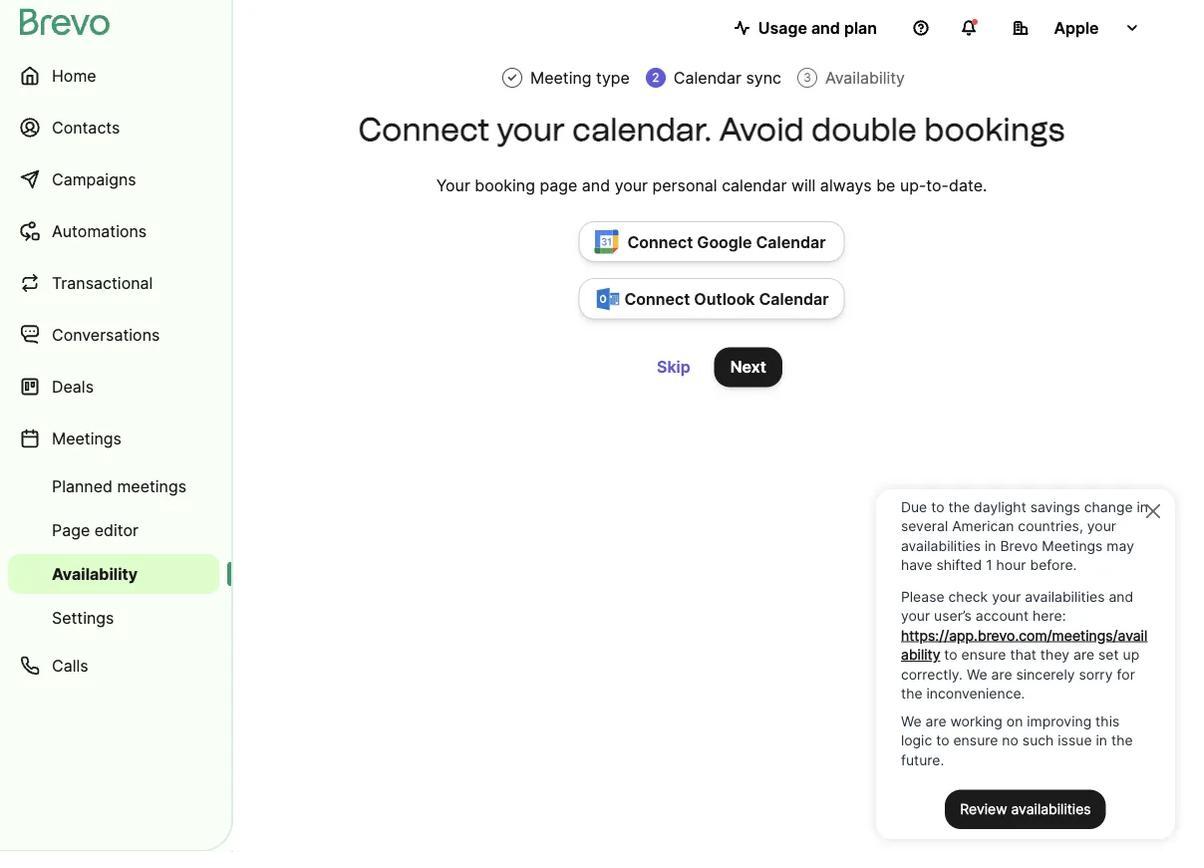 Task type: locate. For each thing, give the bounding box(es) containing it.
and
[[812, 18, 841, 37], [582, 176, 611, 195]]

connect for connect outlook calendar
[[625, 290, 691, 309]]

0 vertical spatial connect
[[359, 110, 490, 149]]

availability link
[[8, 555, 219, 594]]

your down check in the top left of the page
[[497, 110, 565, 149]]

your booking page and your personal calendar will always be up-to-date.
[[437, 176, 988, 195]]

outlook
[[695, 290, 756, 309]]

availability
[[826, 68, 906, 87], [52, 565, 138, 584]]

2 vertical spatial calendar
[[760, 290, 829, 309]]

and left plan
[[812, 18, 841, 37]]

1 vertical spatial connect
[[628, 233, 694, 252]]

calendar down will
[[757, 233, 827, 252]]

0 horizontal spatial availability
[[52, 565, 138, 584]]

availability down page editor
[[52, 565, 138, 584]]

0 vertical spatial availability
[[826, 68, 906, 87]]

availability down plan
[[826, 68, 906, 87]]

check
[[507, 71, 519, 85]]

1 horizontal spatial your
[[615, 176, 648, 195]]

connect
[[359, 110, 490, 149], [628, 233, 694, 252], [625, 290, 691, 309]]

connect outlook calendar button
[[579, 278, 845, 319]]

0 horizontal spatial and
[[582, 176, 611, 195]]

usage
[[759, 18, 808, 37]]

campaigns
[[52, 170, 136, 189]]

1 vertical spatial calendar
[[757, 233, 827, 252]]

meetings
[[52, 429, 122, 448]]

type
[[597, 68, 630, 87]]

deals link
[[8, 363, 219, 411]]

apple button
[[997, 8, 1157, 48]]

calendar
[[674, 68, 742, 87], [757, 233, 827, 252], [760, 290, 829, 309]]

automations
[[52, 221, 147, 241]]

connect up the your at top
[[359, 110, 490, 149]]

2
[[653, 70, 660, 85]]

google
[[698, 233, 753, 252]]

calendar for google
[[757, 233, 827, 252]]

skip
[[657, 357, 691, 377]]

planned meetings
[[52, 477, 187, 496]]

transactional link
[[8, 259, 219, 307]]

apple
[[1055, 18, 1100, 37]]

0 vertical spatial and
[[812, 18, 841, 37]]

sync
[[747, 68, 782, 87]]

calendar right 2 at the top right
[[674, 68, 742, 87]]

1 vertical spatial your
[[615, 176, 648, 195]]

bookings
[[925, 110, 1066, 149]]

1 horizontal spatial and
[[812, 18, 841, 37]]

your left personal
[[615, 176, 648, 195]]

connect for connect google calendar
[[628, 233, 694, 252]]

your
[[497, 110, 565, 149], [615, 176, 648, 195]]

page editor link
[[8, 511, 219, 551]]

deals
[[52, 377, 94, 396]]

connect down personal
[[628, 233, 694, 252]]

1 horizontal spatial availability
[[826, 68, 906, 87]]

calls
[[52, 656, 88, 676]]

campaigns link
[[8, 156, 219, 203]]

connect left outlook
[[625, 290, 691, 309]]

and right page
[[582, 176, 611, 195]]

calendar sync
[[674, 68, 782, 87]]

connect outlook calendar
[[625, 290, 829, 309]]

settings
[[52, 608, 114, 628]]

home link
[[8, 52, 219, 100]]

up-
[[901, 176, 927, 195]]

date.
[[950, 176, 988, 195]]

2 vertical spatial connect
[[625, 290, 691, 309]]

0 horizontal spatial your
[[497, 110, 565, 149]]

calendar right outlook
[[760, 290, 829, 309]]

planned
[[52, 477, 113, 496]]

booking
[[475, 176, 536, 195]]



Task type: vqa. For each thing, say whether or not it's contained in the screenshot.
Calendar for Outlook
yes



Task type: describe. For each thing, give the bounding box(es) containing it.
home
[[52, 66, 96, 85]]

0 vertical spatial your
[[497, 110, 565, 149]]

be
[[877, 176, 896, 195]]

connect for connect your calendar. avoid double bookings
[[359, 110, 490, 149]]

page editor
[[52, 521, 139, 540]]

connect google calendar button
[[579, 221, 845, 262]]

usage and plan button
[[719, 8, 894, 48]]

conversations link
[[8, 311, 219, 359]]

automations link
[[8, 207, 219, 255]]

usage and plan
[[759, 18, 878, 37]]

1 vertical spatial availability
[[52, 565, 138, 584]]

calls link
[[8, 642, 219, 690]]

3
[[804, 70, 812, 85]]

no color image
[[507, 71, 519, 85]]

your
[[437, 176, 471, 195]]

settings link
[[8, 598, 219, 638]]

meeting
[[531, 68, 592, 87]]

personal
[[653, 176, 718, 195]]

plan
[[845, 18, 878, 37]]

0 vertical spatial calendar
[[674, 68, 742, 87]]

contacts
[[52, 118, 120, 137]]

meeting type
[[531, 68, 630, 87]]

to-
[[927, 176, 950, 195]]

connect google calendar
[[628, 233, 827, 252]]

page
[[540, 176, 578, 195]]

next button
[[715, 347, 783, 387]]

avoid
[[719, 110, 805, 149]]

double
[[812, 110, 918, 149]]

and inside button
[[812, 18, 841, 37]]

calendar
[[722, 176, 787, 195]]

meetings
[[117, 477, 187, 496]]

skip button
[[641, 347, 707, 387]]

conversations
[[52, 325, 160, 345]]

calendar.
[[573, 110, 712, 149]]

meetings link
[[8, 415, 219, 463]]

contacts link
[[8, 104, 219, 152]]

always
[[821, 176, 872, 195]]

editor
[[95, 521, 139, 540]]

planned meetings link
[[8, 467, 219, 507]]

page
[[52, 521, 90, 540]]

calendar for outlook
[[760, 290, 829, 309]]

transactional
[[52, 273, 153, 293]]

next
[[731, 357, 767, 377]]

connect your calendar. avoid double bookings
[[359, 110, 1066, 149]]

will
[[792, 176, 816, 195]]

1 vertical spatial and
[[582, 176, 611, 195]]



